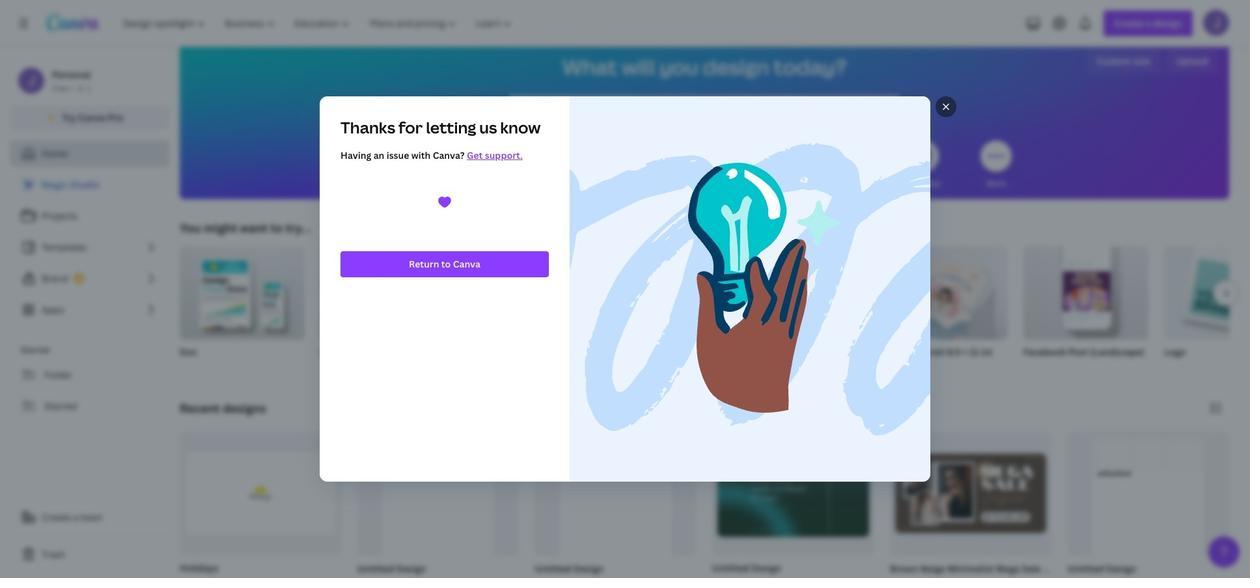 Task type: locate. For each thing, give the bounding box(es) containing it.
list
[[10, 172, 169, 323]]

None search field
[[509, 96, 900, 122]]

group
[[180, 246, 305, 375], [320, 246, 446, 375], [461, 246, 586, 375], [602, 246, 727, 375], [743, 246, 868, 375], [883, 246, 1008, 375], [1024, 246, 1149, 375], [1165, 246, 1251, 375], [177, 432, 342, 578], [355, 432, 519, 578], [532, 432, 697, 578], [710, 432, 875, 578], [888, 432, 1137, 578], [1065, 432, 1230, 578]]



Task type: vqa. For each thing, say whether or not it's contained in the screenshot.
GROUP
yes



Task type: describe. For each thing, give the bounding box(es) containing it.
top level navigation element
[[115, 10, 523, 36]]



